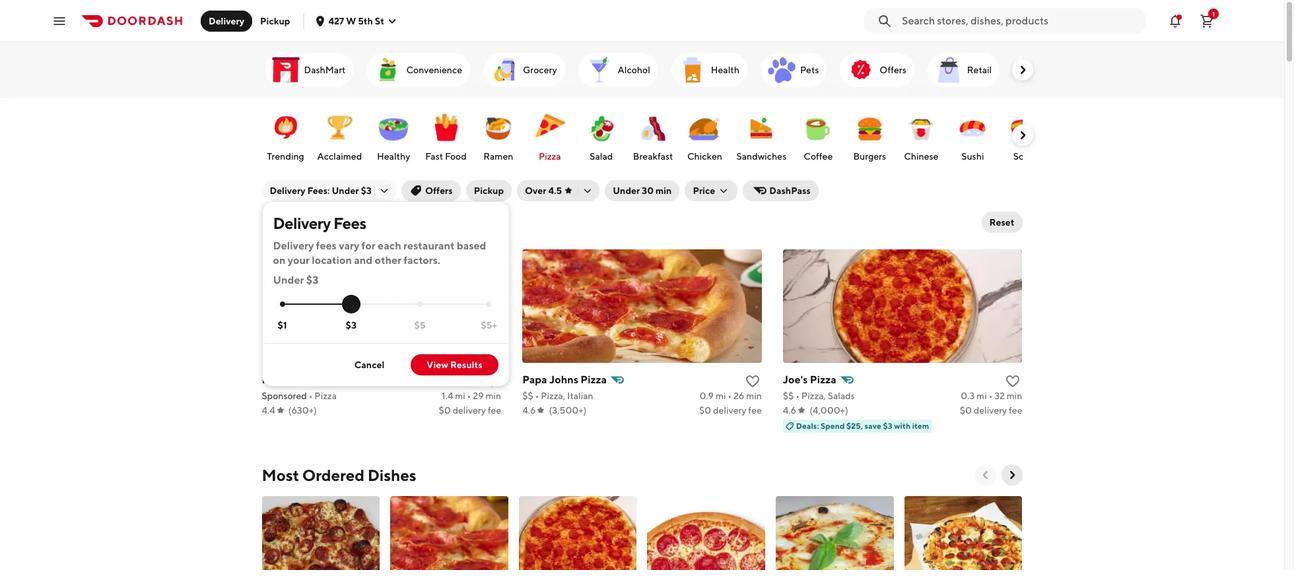 Task type: locate. For each thing, give the bounding box(es) containing it.
pizza, for pizza
[[802, 391, 826, 402]]

chinese
[[905, 151, 939, 162]]

delivery for delivery fees: under $3
[[270, 186, 306, 196]]

alcohol
[[618, 65, 651, 75]]

convenience
[[407, 65, 462, 75]]

previous button of carousel image
[[979, 469, 993, 482]]

price
[[693, 186, 716, 196]]

delivery inside delivery fees vary for each restaurant based on your location and other factors.
[[273, 240, 314, 252]]

pets link
[[761, 53, 827, 87]]

pizza up 4.5
[[539, 151, 561, 162]]

on
[[273, 254, 286, 267]]

retail
[[968, 65, 993, 75]]

2 mi from the left
[[716, 391, 726, 402]]

3 fee from the left
[[1010, 406, 1023, 416]]

• down joe's
[[796, 391, 800, 402]]

427
[[329, 16, 344, 26]]

$$
[[523, 391, 534, 402], [783, 391, 794, 402]]

$​0 down 1.4
[[439, 406, 451, 416]]

soup
[[1014, 151, 1036, 162]]

over 4.5
[[525, 186, 562, 196]]

most ordered dishes
[[262, 466, 417, 485]]

0 horizontal spatial pickup button
[[252, 10, 298, 31]]

grocery link
[[484, 53, 565, 87]]

under right fees:
[[332, 186, 359, 196]]

• left "32"
[[989, 391, 993, 402]]

pickup for top pickup 'button'
[[260, 16, 290, 26]]

$​0 delivery fee down 0.9 mi • 26 min
[[700, 406, 762, 416]]

mi for pizza hut
[[455, 391, 466, 402]]

fee for papa johns pizza
[[749, 406, 762, 416]]

mi for joe's pizza
[[977, 391, 988, 402]]

next button of carousel image
[[1016, 63, 1030, 77], [1016, 129, 1030, 142], [1006, 469, 1019, 482]]

pickup right delivery button
[[260, 16, 290, 26]]

for
[[362, 240, 376, 252]]

st
[[375, 16, 384, 26]]

dashmart link
[[265, 53, 354, 87]]

italian
[[568, 391, 594, 402]]

2 horizontal spatial mi
[[977, 391, 988, 402]]

offers down fast
[[425, 186, 453, 196]]

view results
[[427, 360, 483, 371]]

offers inside button
[[425, 186, 453, 196]]

retail image
[[933, 54, 965, 86]]

price button
[[685, 180, 738, 202]]

restaurant
[[404, 240, 455, 252]]

0 horizontal spatial pickup
[[260, 16, 290, 26]]

min right the 29
[[486, 391, 502, 402]]

vary
[[339, 240, 360, 252]]

joe's
[[783, 374, 808, 387]]

min for pizza hut
[[486, 391, 502, 402]]

$​0 delivery fee for pizza hut
[[439, 406, 502, 416]]

1 $$ from the left
[[523, 391, 534, 402]]

mi right 1.4
[[455, 391, 466, 402]]

under left 30
[[613, 186, 640, 196]]

3 delivery from the left
[[974, 406, 1008, 416]]

1 horizontal spatial offers
[[880, 65, 907, 75]]

$3 up fees
[[361, 186, 372, 196]]

2 horizontal spatial fee
[[1010, 406, 1023, 416]]

4.6 up deals:
[[783, 406, 797, 416]]

• down papa
[[535, 391, 539, 402]]

and
[[354, 254, 373, 267]]

1.4
[[442, 391, 454, 402]]

reset button
[[982, 212, 1023, 233]]

$$ • pizza, italian
[[523, 391, 594, 402]]

delivery down 0.3 mi • 32 min
[[974, 406, 1008, 416]]

1 horizontal spatial pickup
[[474, 186, 504, 196]]

mi right 0.3
[[977, 391, 988, 402]]

pizza,
[[541, 391, 566, 402], [802, 391, 826, 402]]

pizza, down 'johns'
[[541, 391, 566, 402]]

2 $​0 from the left
[[700, 406, 712, 416]]

1 vertical spatial pickup
[[474, 186, 504, 196]]

0 horizontal spatial $​0
[[439, 406, 451, 416]]

1 horizontal spatial $​0 delivery fee
[[700, 406, 762, 416]]

5 • from the left
[[796, 391, 800, 402]]

Store search: begin typing to search for stores available on DoorDash text field
[[903, 14, 1139, 28]]

fee
[[488, 406, 502, 416], [749, 406, 762, 416], [1010, 406, 1023, 416]]

0 horizontal spatial click to add this store to your saved list image
[[484, 374, 500, 390]]

under inside button
[[613, 186, 640, 196]]

1 pizza, from the left
[[541, 391, 566, 402]]

fee for joe's pizza
[[1010, 406, 1023, 416]]

0 horizontal spatial fee
[[488, 406, 502, 416]]

pickup button down ramen on the left top of the page
[[466, 180, 512, 202]]

1 click to add this store to your saved list image from the left
[[484, 374, 500, 390]]

delivery for delivery
[[209, 16, 244, 26]]

over 4.5 button
[[517, 180, 600, 202]]

convenience link
[[367, 53, 470, 87]]

fast
[[426, 151, 443, 162]]

alcohol link
[[578, 53, 659, 87]]

click to add this store to your saved list image for papa johns pizza
[[745, 374, 761, 390]]

2 fee from the left
[[749, 406, 762, 416]]

click to add this store to your saved list image up '1.4 mi • 29 min'
[[484, 374, 500, 390]]

fast food
[[426, 151, 467, 162]]

trending link
[[263, 105, 308, 166]]

0.3
[[961, 391, 975, 402]]

pizza, down joe's pizza
[[802, 391, 826, 402]]

• left 26
[[728, 391, 732, 402]]

6 • from the left
[[989, 391, 993, 402]]

pickup button up dashmart icon
[[252, 10, 298, 31]]

mi
[[455, 391, 466, 402], [716, 391, 726, 402], [977, 391, 988, 402]]

$$ for papa
[[523, 391, 534, 402]]

pizza up the $$ • pizza, salads
[[811, 374, 837, 387]]

1 fee from the left
[[488, 406, 502, 416]]

papa
[[523, 374, 548, 387]]

fee for pizza hut
[[488, 406, 502, 416]]

offers button
[[402, 180, 461, 202]]

0 horizontal spatial delivery
[[453, 406, 486, 416]]

with
[[895, 422, 911, 431]]

pizza hut
[[262, 374, 309, 387]]

offers right offers image
[[880, 65, 907, 75]]

0 vertical spatial pickup
[[260, 16, 290, 26]]

427 w 5th st
[[329, 16, 384, 26]]

4.6
[[523, 406, 536, 416], [783, 406, 797, 416]]

click to add this store to your saved list image
[[1006, 374, 1022, 390]]

1 $​0 from the left
[[439, 406, 451, 416]]

offers
[[880, 65, 907, 75], [425, 186, 453, 196]]

1 horizontal spatial delivery
[[714, 406, 747, 416]]

mi for papa johns pizza
[[716, 391, 726, 402]]

2 horizontal spatial under
[[613, 186, 640, 196]]

2 $​0 delivery fee from the left
[[700, 406, 762, 416]]

1 horizontal spatial $$
[[783, 391, 794, 402]]

0 horizontal spatial 4.6
[[523, 406, 536, 416]]

$​0 down 0.3
[[960, 406, 972, 416]]

fee down 0.9 mi • 26 min
[[749, 406, 762, 416]]

min right 30
[[656, 186, 672, 196]]

min right 26
[[747, 391, 762, 402]]

click to add this store to your saved list image for pizza hut
[[484, 374, 500, 390]]

0 horizontal spatial $$
[[523, 391, 534, 402]]

delivery for joe's pizza
[[974, 406, 1008, 416]]

0 vertical spatial offers
[[880, 65, 907, 75]]

1 button
[[1195, 8, 1221, 34]]

$​0 delivery fee
[[439, 406, 502, 416], [700, 406, 762, 416], [960, 406, 1023, 416]]

• up (630+)
[[309, 391, 313, 402]]

1 horizontal spatial $​0
[[700, 406, 712, 416]]

1 delivery from the left
[[453, 406, 486, 416]]

joe's pizza
[[783, 374, 837, 387]]

delivery down 0.9 mi • 26 min
[[714, 406, 747, 416]]

2 horizontal spatial $​0
[[960, 406, 972, 416]]

5th
[[358, 16, 373, 26]]

delivery for pizza hut
[[453, 406, 486, 416]]

3 $​0 delivery fee from the left
[[960, 406, 1023, 416]]

next button of carousel image right retail
[[1016, 63, 1030, 77]]

$5+
[[481, 320, 497, 331]]

item
[[913, 422, 930, 431]]

2 horizontal spatial $​0 delivery fee
[[960, 406, 1023, 416]]

$$ • pizza, salads
[[783, 391, 856, 402]]

1 horizontal spatial click to add this store to your saved list image
[[745, 374, 761, 390]]

fee down '1.4 mi • 29 min'
[[488, 406, 502, 416]]

$​0
[[439, 406, 451, 416], [700, 406, 712, 416], [960, 406, 972, 416]]

2 delivery from the left
[[714, 406, 747, 416]]

$​0 down 0.9
[[700, 406, 712, 416]]

1 mi from the left
[[455, 391, 466, 402]]

1 horizontal spatial pizza,
[[802, 391, 826, 402]]

delivery inside button
[[209, 16, 244, 26]]

under $3
[[273, 274, 319, 287]]

1 horizontal spatial mi
[[716, 391, 726, 402]]

2 horizontal spatial delivery
[[974, 406, 1008, 416]]

grocery image
[[489, 54, 521, 86]]

3 $​0 from the left
[[960, 406, 972, 416]]

•
[[309, 391, 313, 402], [467, 391, 471, 402], [535, 391, 539, 402], [728, 391, 732, 402], [796, 391, 800, 402], [989, 391, 993, 402]]

1 $​0 delivery fee from the left
[[439, 406, 502, 416]]

4.6 down papa
[[523, 406, 536, 416]]

under for under $3
[[273, 274, 304, 287]]

food
[[445, 151, 467, 162]]

min inside button
[[656, 186, 672, 196]]

3 mi from the left
[[977, 391, 988, 402]]

0 horizontal spatial pizza,
[[541, 391, 566, 402]]

johns
[[550, 374, 579, 387]]

healthy
[[377, 151, 411, 162]]

salad
[[590, 151, 613, 162]]

pickup down ramen on the left top of the page
[[474, 186, 504, 196]]

fee down 0.3 mi • 32 min
[[1010, 406, 1023, 416]]

$3 left with
[[884, 422, 893, 431]]

deals: spend $25, save $3 with item
[[797, 422, 930, 431]]

1 horizontal spatial 4.6
[[783, 406, 797, 416]]

$​0 delivery fee down 0.3 mi • 32 min
[[960, 406, 1023, 416]]

pizza
[[539, 151, 561, 162], [262, 374, 288, 387], [581, 374, 607, 387], [811, 374, 837, 387], [315, 391, 337, 402]]

0 horizontal spatial under
[[273, 274, 304, 287]]

delivery down '1.4 mi • 29 min'
[[453, 406, 486, 416]]

mi right 0.9
[[716, 391, 726, 402]]

$​0 for papa johns pizza
[[700, 406, 712, 416]]

min down click to add this store to your saved list icon
[[1007, 391, 1023, 402]]

2 pizza, from the left
[[802, 391, 826, 402]]

• left the 29
[[467, 391, 471, 402]]

under
[[332, 186, 359, 196], [613, 186, 640, 196], [273, 274, 304, 287]]

other
[[375, 254, 402, 267]]

0 horizontal spatial mi
[[455, 391, 466, 402]]

next button of carousel image up soup
[[1016, 129, 1030, 142]]

delivery for delivery fees
[[273, 214, 331, 233]]

salads
[[828, 391, 856, 402]]

2 click to add this store to your saved list image from the left
[[745, 374, 761, 390]]

results
[[451, 360, 483, 371]]

1 horizontal spatial fee
[[749, 406, 762, 416]]

next button of carousel image right previous button of carousel image
[[1006, 469, 1019, 482]]

click to add this store to your saved list image up 0.9 mi • 26 min
[[745, 374, 761, 390]]

reset
[[990, 217, 1015, 228]]

2 $$ from the left
[[783, 391, 794, 402]]

pickup button
[[252, 10, 298, 31], [466, 180, 512, 202]]

(4,000+)
[[810, 406, 849, 416]]

1 4.6 from the left
[[523, 406, 536, 416]]

2 4.6 from the left
[[783, 406, 797, 416]]

0 horizontal spatial offers
[[425, 186, 453, 196]]

0 horizontal spatial $​0 delivery fee
[[439, 406, 502, 416]]

$​0 for pizza hut
[[439, 406, 451, 416]]

$$ down joe's
[[783, 391, 794, 402]]

1 vertical spatial offers
[[425, 186, 453, 196]]

click to add this store to your saved list image
[[484, 374, 500, 390], [745, 374, 761, 390]]

health
[[711, 65, 740, 75]]

chicken
[[688, 151, 723, 162]]

1 horizontal spatial pickup button
[[466, 180, 512, 202]]

over
[[525, 186, 547, 196]]

under down on
[[273, 274, 304, 287]]

$$ down papa
[[523, 391, 534, 402]]

min
[[656, 186, 672, 196], [486, 391, 502, 402], [747, 391, 762, 402], [1007, 391, 1023, 402]]

$​0 delivery fee for joe's pizza
[[960, 406, 1023, 416]]

$​0 delivery fee down '1.4 mi • 29 min'
[[439, 406, 502, 416]]



Task type: vqa. For each thing, say whether or not it's contained in the screenshot.
Snow inside Crispy Pineapple Chicken and Shrimp Crispy Chicken and Shrimp with Snow Peas, Mushrooms, Onions, Garlic, Peppers and Cilantro in a Sweet and Spicy Sauce. Served with White Rice
no



Task type: describe. For each thing, give the bounding box(es) containing it.
2 vertical spatial next button of carousel image
[[1006, 469, 1019, 482]]

alcohol image
[[584, 54, 615, 86]]

health image
[[677, 54, 709, 86]]

$25,
[[847, 422, 864, 431]]

save
[[865, 422, 882, 431]]

fees:
[[307, 186, 330, 196]]

0.3 mi • 32 min
[[961, 391, 1023, 402]]

29
[[473, 391, 484, 402]]

results
[[290, 215, 332, 230]]

each
[[378, 240, 402, 252]]

sandwiches
[[737, 151, 787, 162]]

$5+ stars and over image
[[487, 302, 492, 307]]

sponsored • pizza
[[262, 391, 337, 402]]

2 items, open order cart image
[[1200, 13, 1216, 29]]

pizza up "italian"
[[581, 374, 607, 387]]

ramen
[[484, 151, 514, 162]]

under 30 min button
[[605, 180, 680, 202]]

1 • from the left
[[309, 391, 313, 402]]

min for joe's pizza
[[1007, 391, 1023, 402]]

pizza, for johns
[[541, 391, 566, 402]]

0 vertical spatial pickup button
[[252, 10, 298, 31]]

ordered
[[302, 466, 365, 485]]

location
[[312, 254, 352, 267]]

dashmart
[[304, 65, 346, 75]]

(630+)
[[289, 406, 317, 416]]

0 vertical spatial next button of carousel image
[[1016, 63, 1030, 77]]

open menu image
[[52, 13, 67, 29]]

burgers
[[854, 151, 887, 162]]

view
[[427, 360, 449, 371]]

min for papa johns pizza
[[747, 391, 762, 402]]

32
[[995, 391, 1006, 402]]

papa johns pizza
[[523, 374, 607, 387]]

1 vertical spatial next button of carousel image
[[1016, 129, 1030, 142]]

hut
[[290, 374, 309, 387]]

cancel button
[[339, 355, 401, 376]]

most
[[262, 466, 299, 485]]

under 30 min
[[613, 186, 672, 196]]

1
[[1213, 10, 1216, 18]]

$3 up cancel button in the left bottom of the page
[[346, 320, 357, 331]]

breakfast
[[633, 151, 674, 162]]

dashpass button
[[743, 180, 819, 202]]

delivery for papa johns pizza
[[714, 406, 747, 416]]

delivery fees
[[273, 214, 367, 233]]

604
[[262, 215, 288, 230]]

offers link
[[841, 53, 915, 87]]

fees
[[334, 214, 367, 233]]

$5
[[415, 320, 426, 331]]

4.4
[[262, 406, 275, 416]]

health link
[[672, 53, 748, 87]]

w
[[346, 16, 356, 26]]

delivery fees: under $3
[[270, 186, 372, 196]]

$5 stars and over image
[[418, 302, 423, 307]]

$1 stars and over image
[[280, 302, 285, 307]]

pets image
[[766, 54, 798, 86]]

$1
[[278, 320, 287, 331]]

offers image
[[846, 54, 878, 86]]

pickup for bottommost pickup 'button'
[[474, 186, 504, 196]]

$$ for joe's
[[783, 391, 794, 402]]

acclaimed
[[317, 151, 362, 162]]

pizza up (630+)
[[315, 391, 337, 402]]

dashpass
[[770, 186, 811, 196]]

427 w 5th st button
[[315, 16, 398, 26]]

delivery fees vary for each restaurant based on your location and other factors.
[[273, 240, 487, 267]]

catering image
[[1019, 54, 1051, 86]]

26
[[734, 391, 745, 402]]

604 results
[[262, 215, 332, 230]]

$3 down your at the left top of the page
[[306, 274, 319, 287]]

1 vertical spatial pickup button
[[466, 180, 512, 202]]

grocery
[[523, 65, 557, 75]]

4.6 for papa johns pizza
[[523, 406, 536, 416]]

dashmart image
[[270, 54, 302, 86]]

acclaimed link
[[315, 105, 365, 166]]

4.5
[[549, 186, 562, 196]]

deals:
[[797, 422, 820, 431]]

under for under 30 min
[[613, 186, 640, 196]]

view results button
[[411, 355, 499, 376]]

cancel
[[355, 360, 385, 371]]

delivery button
[[201, 10, 252, 31]]

retail link
[[928, 53, 1000, 87]]

$​0 delivery fee for papa johns pizza
[[700, 406, 762, 416]]

convenience image
[[372, 54, 404, 86]]

(3,500+)
[[549, 406, 587, 416]]

sponsored
[[262, 391, 307, 402]]

0.9
[[700, 391, 714, 402]]

delivery for delivery fees vary for each restaurant based on your location and other factors.
[[273, 240, 314, 252]]

pizza up sponsored
[[262, 374, 288, 387]]

notification bell image
[[1168, 13, 1184, 29]]

3 • from the left
[[535, 391, 539, 402]]

4.6 for joe's pizza
[[783, 406, 797, 416]]

1.4 mi • 29 min
[[442, 391, 502, 402]]

$​0 for joe's pizza
[[960, 406, 972, 416]]

fees
[[316, 240, 337, 252]]

dishes
[[368, 466, 417, 485]]

1 horizontal spatial under
[[332, 186, 359, 196]]

4 • from the left
[[728, 391, 732, 402]]

2 • from the left
[[467, 391, 471, 402]]

factors.
[[404, 254, 441, 267]]



